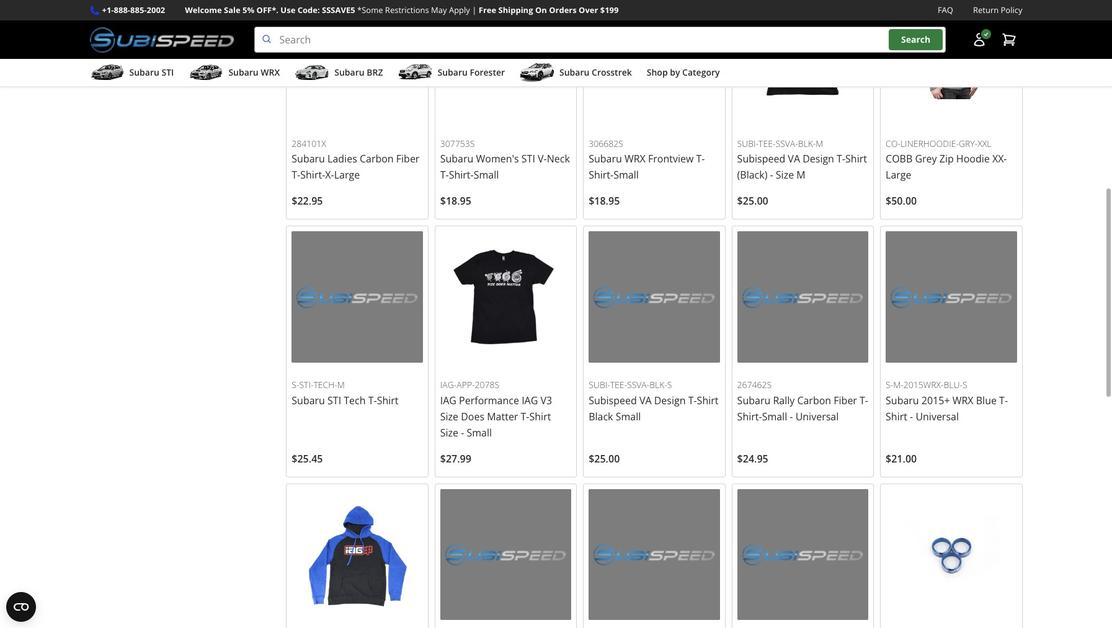 Task type: locate. For each thing, give the bounding box(es) containing it.
2 $18.95 from the left
[[589, 194, 620, 208]]

iag
[[440, 394, 457, 408], [522, 394, 538, 408]]

2 horizontal spatial wrx
[[953, 394, 974, 408]]

subaru inside 'subaru forester' dropdown button
[[438, 66, 468, 78]]

1 vertical spatial fiber
[[834, 394, 858, 408]]

universal inside subaru rally carbon fiber t- shirt-small - universal
[[796, 410, 839, 424]]

small inside iag performance iag v3 size does matter t-shirt size - small
[[467, 426, 492, 440]]

subispeed inside "subispeed va design t-shirt black small"
[[589, 394, 637, 408]]

1 horizontal spatial sti
[[328, 394, 341, 408]]

1 vertical spatial blk-
[[650, 379, 668, 391]]

shirt inside "subispeed va design t-shirt black small"
[[697, 394, 719, 408]]

subaru down subispeed logo
[[129, 66, 159, 78]]

subispeed up (black)
[[738, 152, 786, 166]]

1 horizontal spatial $18.95
[[589, 194, 620, 208]]

shipping
[[499, 4, 533, 16]]

subaru left crosstrek
[[560, 66, 590, 78]]

tee- inside subi-tee-ssva-blk-m subispeed va design t-shirt (black) - size m
[[759, 138, 776, 149]]

universal inside subaru 2015+ wrx blue t- shirt - universal
[[916, 410, 959, 424]]

1 large from the left
[[334, 168, 360, 182]]

$18.95 down 307753s
[[440, 194, 472, 208]]

fiber
[[396, 152, 420, 166], [834, 394, 858, 408]]

subaru sti tech t-shirt image
[[292, 232, 423, 363]]

0 horizontal spatial va
[[640, 394, 652, 408]]

1 vertical spatial va
[[640, 394, 652, 408]]

sti for subaru sti
[[162, 66, 174, 78]]

1 vertical spatial subispeed
[[589, 394, 637, 408]]

small
[[474, 168, 499, 182], [614, 168, 639, 182], [616, 410, 641, 424], [762, 410, 788, 424], [467, 426, 492, 440]]

$18.95 down '306682s'
[[589, 194, 620, 208]]

blk- for subi-tee-ssva-blk-m subispeed va design t-shirt (black) - size m
[[798, 138, 816, 149]]

0 vertical spatial tee-
[[759, 138, 776, 149]]

wrx for 306682s subaru wrx frontview t- shirt-small
[[625, 152, 646, 166]]

0 horizontal spatial wrx
[[261, 66, 280, 78]]

subaru down 267462s
[[738, 394, 771, 408]]

1 horizontal spatial s-
[[886, 379, 894, 391]]

black
[[589, 410, 613, 424]]

2 s from the left
[[963, 379, 968, 391]]

design inside subi-tee-ssva-blk-m subispeed va design t-shirt (black) - size m
[[803, 152, 835, 166]]

tee- up black
[[610, 379, 627, 391]]

306682s
[[589, 138, 624, 149]]

1 horizontal spatial carbon
[[798, 394, 832, 408]]

2002
[[147, 4, 165, 16]]

subaru down sti-
[[292, 394, 325, 408]]

wrx inside 306682s subaru wrx frontview t- shirt-small
[[625, 152, 646, 166]]

iag-
[[440, 379, 457, 391]]

a subaru sti thumbnail image image
[[90, 63, 124, 82]]

shirt- up the $22.95 in the top left of the page
[[301, 168, 325, 182]]

design
[[803, 152, 835, 166], [655, 394, 686, 408]]

0 horizontal spatial subispeed
[[589, 394, 637, 408]]

s- for subaru sti tech t-shirt
[[292, 379, 299, 391]]

1 s from the left
[[668, 379, 672, 391]]

wrx down blu-
[[953, 394, 974, 408]]

shirt- inside subaru rally carbon fiber t- shirt-small - universal
[[738, 410, 762, 424]]

2 vertical spatial sti
[[328, 394, 341, 408]]

iag left v3
[[522, 394, 538, 408]]

subispeed up black
[[589, 394, 637, 408]]

may
[[431, 4, 447, 16]]

x-
[[325, 168, 334, 182]]

large down the ladies
[[334, 168, 360, 182]]

small down women's
[[474, 168, 499, 182]]

2 universal from the left
[[916, 410, 959, 424]]

a subaru wrx thumbnail image image
[[189, 63, 224, 82]]

shirt inside subaru 2015+ wrx blue t- shirt - universal
[[886, 410, 908, 424]]

2015+
[[922, 394, 950, 408]]

t- inside 306682s subaru wrx frontview t- shirt-small
[[697, 152, 705, 166]]

0 vertical spatial sti
[[162, 66, 174, 78]]

t-
[[697, 152, 705, 166], [837, 152, 846, 166], [292, 168, 301, 182], [440, 168, 449, 182], [368, 394, 377, 408], [689, 394, 697, 408], [860, 394, 869, 408], [1000, 394, 1008, 408], [521, 410, 530, 424]]

ladies
[[328, 152, 357, 166]]

wrx
[[261, 66, 280, 78], [625, 152, 646, 166], [953, 394, 974, 408]]

subaru forester button
[[398, 62, 505, 86]]

size left does
[[440, 410, 459, 424]]

- down the 2015wrx- on the right of page
[[910, 410, 914, 424]]

subaru inside subaru brz dropdown button
[[335, 66, 365, 78]]

0 horizontal spatial carbon
[[360, 152, 394, 166]]

v-
[[538, 152, 547, 166]]

subaru for subaru forester
[[438, 66, 468, 78]]

subaru down 307753s
[[440, 152, 474, 166]]

sti
[[162, 66, 174, 78], [522, 152, 535, 166], [328, 394, 341, 408]]

s-sti-tech-m
[[292, 379, 345, 391]]

0 vertical spatial subispeed
[[738, 152, 786, 166]]

subi- up (black)
[[738, 138, 759, 149]]

0 horizontal spatial $25.00
[[589, 452, 620, 466]]

0 vertical spatial design
[[803, 152, 835, 166]]

subispeed logo image
[[90, 27, 234, 53]]

sti left 'v-'
[[522, 152, 535, 166]]

shirt- inside 284101x subaru ladies carbon fiber t-shirt-x-large
[[301, 168, 325, 182]]

small inside subaru rally carbon fiber t- shirt-small - universal
[[762, 410, 788, 424]]

subaru inside subaru crosstrek dropdown button
[[560, 66, 590, 78]]

1 horizontal spatial iag
[[522, 394, 538, 408]]

small down '306682s'
[[614, 168, 639, 182]]

blk-
[[798, 138, 816, 149], [650, 379, 668, 391]]

s up "subispeed va design t-shirt black small"
[[668, 379, 672, 391]]

wrx for subaru 2015+ wrx blue t- shirt - universal
[[953, 394, 974, 408]]

sti inside dropdown button
[[162, 66, 174, 78]]

co-
[[886, 138, 901, 149]]

size
[[776, 168, 794, 182], [440, 410, 459, 424], [440, 426, 459, 440]]

fiber inside 284101x subaru ladies carbon fiber t-shirt-x-large
[[396, 152, 420, 166]]

small inside "subispeed va design t-shirt black small"
[[616, 410, 641, 424]]

over
[[579, 4, 598, 16]]

$25.00 down (black)
[[738, 194, 769, 208]]

subi- for subi-tee-ssva-blk-m subispeed va design t-shirt (black) - size m
[[738, 138, 759, 149]]

return
[[974, 4, 999, 16]]

1 universal from the left
[[796, 410, 839, 424]]

0 horizontal spatial large
[[334, 168, 360, 182]]

carbon inside subaru rally carbon fiber t- shirt-small - universal
[[798, 394, 832, 408]]

1 vertical spatial ssva-
[[627, 379, 650, 391]]

iag down iag-
[[440, 394, 457, 408]]

subaru down m-
[[886, 394, 920, 408]]

1 horizontal spatial tee-
[[759, 138, 776, 149]]

blu-
[[944, 379, 963, 391]]

1 vertical spatial wrx
[[625, 152, 646, 166]]

284101x
[[292, 138, 326, 149]]

s for design
[[668, 379, 672, 391]]

shirt- down 307753s
[[449, 168, 474, 182]]

1 $18.95 from the left
[[440, 194, 472, 208]]

0 vertical spatial fiber
[[396, 152, 420, 166]]

subaru inside subaru 2015+ wrx blue t- shirt - universal
[[886, 394, 920, 408]]

subaru inside 306682s subaru wrx frontview t- shirt-small
[[589, 152, 622, 166]]

1 horizontal spatial subispeed
[[738, 152, 786, 166]]

xxl
[[978, 138, 992, 149]]

use
[[281, 4, 296, 16]]

apply
[[449, 4, 470, 16]]

subaru inside subaru sti dropdown button
[[129, 66, 159, 78]]

0 horizontal spatial s
[[668, 379, 672, 391]]

ssva-
[[776, 138, 799, 149], [627, 379, 650, 391]]

size right (black)
[[776, 168, 794, 182]]

0 vertical spatial $25.00
[[738, 194, 769, 208]]

tee-
[[759, 138, 776, 149], [610, 379, 627, 391]]

0 horizontal spatial design
[[655, 394, 686, 408]]

- right (black)
[[770, 168, 774, 182]]

1 s- from the left
[[292, 379, 299, 391]]

sti down subispeed logo
[[162, 66, 174, 78]]

shirt-
[[301, 168, 325, 182], [449, 168, 474, 182], [589, 168, 614, 182], [738, 410, 762, 424]]

1 horizontal spatial fiber
[[834, 394, 858, 408]]

restrictions
[[385, 4, 429, 16]]

s- left tech-
[[292, 379, 299, 391]]

open widget image
[[6, 593, 36, 622]]

0 horizontal spatial fiber
[[396, 152, 420, 166]]

subi- inside subi-tee-ssva-blk-m subispeed va design t-shirt (black) - size m
[[738, 138, 759, 149]]

1 vertical spatial size
[[440, 410, 459, 424]]

small down rally
[[762, 410, 788, 424]]

subaru brz
[[335, 66, 383, 78]]

1 horizontal spatial va
[[788, 152, 801, 166]]

s
[[668, 379, 672, 391], [963, 379, 968, 391]]

size up $27.99
[[440, 426, 459, 440]]

tech
[[344, 394, 366, 408]]

1 horizontal spatial large
[[886, 168, 912, 182]]

blk- inside subi-tee-ssva-blk-m subispeed va design t-shirt (black) - size m
[[798, 138, 816, 149]]

button image
[[972, 32, 987, 47]]

sale
[[224, 4, 241, 16]]

1 vertical spatial m
[[797, 168, 806, 182]]

carbon right the ladies
[[360, 152, 394, 166]]

0 horizontal spatial universal
[[796, 410, 839, 424]]

t- inside 284101x subaru ladies carbon fiber t-shirt-x-large
[[292, 168, 301, 182]]

subaru down '306682s'
[[589, 152, 622, 166]]

0 horizontal spatial sti
[[162, 66, 174, 78]]

t- inside subaru rally carbon fiber t- shirt-small - universal
[[860, 394, 869, 408]]

- down does
[[461, 426, 464, 440]]

+1-
[[102, 4, 114, 16]]

subi- up black
[[589, 379, 610, 391]]

0 horizontal spatial blk-
[[650, 379, 668, 391]]

subaru inside subaru wrx dropdown button
[[229, 66, 259, 78]]

subaru for subaru sti
[[129, 66, 159, 78]]

1 vertical spatial tee-
[[610, 379, 627, 391]]

$25.00
[[738, 194, 769, 208], [589, 452, 620, 466]]

1 horizontal spatial blk-
[[798, 138, 816, 149]]

tee- up (black)
[[759, 138, 776, 149]]

subaru ladies short sleeve v-neck t-shirt (medium) image
[[886, 490, 1017, 621]]

carbon inside 284101x subaru ladies carbon fiber t-shirt-x-large
[[360, 152, 394, 166]]

subaru wrx button
[[189, 62, 280, 86]]

2 s- from the left
[[886, 379, 894, 391]]

$25.45
[[292, 452, 323, 466]]

0 horizontal spatial m
[[337, 379, 345, 391]]

shirt- inside 307753s subaru women's sti v-neck t-shirt-small
[[449, 168, 474, 182]]

small down does
[[467, 426, 492, 440]]

0 vertical spatial carbon
[[360, 152, 394, 166]]

shirt inside iag performance iag v3 size does matter t-shirt size - small
[[530, 410, 551, 424]]

2 large from the left
[[886, 168, 912, 182]]

carbon right rally
[[798, 394, 832, 408]]

s- left the 2015wrx- on the right of page
[[886, 379, 894, 391]]

subi-
[[738, 138, 759, 149], [589, 379, 610, 391]]

$25.00 down black
[[589, 452, 620, 466]]

- inside subaru 2015+ wrx blue t- shirt - universal
[[910, 410, 914, 424]]

-
[[770, 168, 774, 182], [790, 410, 793, 424], [910, 410, 914, 424], [461, 426, 464, 440]]

subaru right "a subaru wrx thumbnail image"
[[229, 66, 259, 78]]

0 horizontal spatial subi-
[[589, 379, 610, 391]]

tee- for subi-tee-ssva-blk-s
[[610, 379, 627, 391]]

small right black
[[616, 410, 641, 424]]

on
[[535, 4, 547, 16]]

0 vertical spatial size
[[776, 168, 794, 182]]

0 horizontal spatial $18.95
[[440, 194, 472, 208]]

1 vertical spatial subi-
[[589, 379, 610, 391]]

carbon
[[360, 152, 394, 166], [798, 394, 832, 408]]

subaru left forester
[[438, 66, 468, 78]]

s up subaru 2015+ wrx blue t- shirt - universal
[[963, 379, 968, 391]]

t- inside 307753s subaru women's sti v-neck t-shirt-small
[[440, 168, 449, 182]]

2078s
[[475, 379, 500, 391]]

5%
[[243, 4, 255, 16]]

0 horizontal spatial ssva-
[[627, 379, 650, 391]]

0 horizontal spatial tee-
[[610, 379, 627, 391]]

0 vertical spatial blk-
[[798, 138, 816, 149]]

shirt
[[846, 152, 868, 166], [377, 394, 399, 408], [697, 394, 719, 408], [530, 410, 551, 424], [886, 410, 908, 424]]

1 vertical spatial sti
[[522, 152, 535, 166]]

2 horizontal spatial m
[[816, 138, 824, 149]]

1 horizontal spatial wrx
[[625, 152, 646, 166]]

$199
[[601, 4, 619, 16]]

wrx inside subaru 2015+ wrx blue t- shirt - universal
[[953, 394, 974, 408]]

crosstrek
[[592, 66, 632, 78]]

blk- for subi-tee-ssva-blk-s
[[650, 379, 668, 391]]

1 vertical spatial carbon
[[798, 394, 832, 408]]

shirt- down '306682s'
[[589, 168, 614, 182]]

0 horizontal spatial s-
[[292, 379, 299, 391]]

subaru down 284101x
[[292, 152, 325, 166]]

welcome
[[185, 4, 222, 16]]

subaru inside subaru rally carbon fiber t- shirt-small - universal
[[738, 394, 771, 408]]

0 vertical spatial wrx
[[261, 66, 280, 78]]

large
[[334, 168, 360, 182], [886, 168, 912, 182]]

wrx left a subaru brz thumbnail image
[[261, 66, 280, 78]]

ssva- inside subi-tee-ssva-blk-m subispeed va design t-shirt (black) - size m
[[776, 138, 799, 149]]

0 vertical spatial va
[[788, 152, 801, 166]]

1 horizontal spatial design
[[803, 152, 835, 166]]

shirt- down 267462s
[[738, 410, 762, 424]]

2 horizontal spatial sti
[[522, 152, 535, 166]]

subaru left brz
[[335, 66, 365, 78]]

hoodie
[[957, 152, 990, 166]]

$18.95 for small
[[589, 194, 620, 208]]

subaru for subaru rally carbon fiber t- shirt-small - universal
[[738, 394, 771, 408]]

1 horizontal spatial ssva-
[[776, 138, 799, 149]]

1 vertical spatial $25.00
[[589, 452, 620, 466]]

0 horizontal spatial iag
[[440, 394, 457, 408]]

1 horizontal spatial m
[[797, 168, 806, 182]]

- down rally
[[790, 410, 793, 424]]

284101x subaru ladies carbon fiber t-shirt-x-large
[[292, 138, 420, 182]]

s-
[[292, 379, 299, 391], [886, 379, 894, 391]]

large down cobb
[[886, 168, 912, 182]]

s for wrx
[[963, 379, 968, 391]]

small for subispeed
[[616, 410, 641, 424]]

0 vertical spatial subi-
[[738, 138, 759, 149]]

wrx left frontview
[[625, 152, 646, 166]]

subi- for subi-tee-ssva-blk-s
[[589, 379, 610, 391]]

linerhoodie-
[[901, 138, 959, 149]]

small inside 306682s subaru wrx frontview t- shirt-small
[[614, 168, 639, 182]]

off*.
[[257, 4, 279, 16]]

0 vertical spatial ssva-
[[776, 138, 799, 149]]

tee- for subi-tee-ssva-blk-m subispeed va design t-shirt (black) - size m
[[759, 138, 776, 149]]

sti down tech-
[[328, 394, 341, 408]]

(black)
[[738, 168, 768, 182]]

1 horizontal spatial s
[[963, 379, 968, 391]]

subaru for subaru sti tech t-shirt
[[292, 394, 325, 408]]

1 horizontal spatial universal
[[916, 410, 959, 424]]

2 vertical spatial wrx
[[953, 394, 974, 408]]

1 horizontal spatial $25.00
[[738, 194, 769, 208]]

1 horizontal spatial subi-
[[738, 138, 759, 149]]

1 vertical spatial design
[[655, 394, 686, 408]]



Task type: describe. For each thing, give the bounding box(es) containing it.
tech-
[[314, 379, 337, 391]]

subispeed va design t-shirt black small
[[589, 394, 719, 424]]

orders
[[549, 4, 577, 16]]

t- inside "subispeed va design t-shirt black small"
[[689, 394, 697, 408]]

faq
[[938, 4, 954, 16]]

2015wrx-
[[904, 379, 944, 391]]

$22.95
[[292, 194, 323, 208]]

subaru sti tech t-shirt
[[292, 394, 399, 408]]

cobb grey zip hoodie xx-large image
[[886, 0, 1017, 121]]

faq link
[[938, 4, 954, 17]]

*some
[[357, 4, 383, 16]]

performance
[[459, 394, 519, 408]]

zip
[[940, 152, 954, 166]]

subaru for subaru brz
[[335, 66, 365, 78]]

large inside 284101x subaru ladies carbon fiber t-shirt-x-large
[[334, 168, 360, 182]]

subaru crosstrek button
[[520, 62, 632, 86]]

policy
[[1001, 4, 1023, 16]]

$21.00
[[886, 452, 917, 466]]

subispeed va design t-shirt (black) - size m image
[[738, 0, 869, 121]]

s-m-2015wrx-blu-s
[[886, 379, 968, 391]]

2 iag from the left
[[522, 394, 538, 408]]

$25.00 for subispeed va design t-shirt black small
[[589, 452, 620, 466]]

sti inside 307753s subaru women's sti v-neck t-shirt-small
[[522, 152, 535, 166]]

$50.00
[[886, 194, 917, 208]]

subispeed va design t-shirt black small image
[[589, 232, 720, 363]]

$24.95
[[738, 452, 769, 466]]

small for subaru
[[762, 410, 788, 424]]

subaru sti button
[[90, 62, 174, 86]]

+1-888-885-2002 link
[[102, 4, 165, 17]]

sti for subaru sti tech t-shirt
[[328, 394, 341, 408]]

sssave5
[[322, 4, 355, 16]]

307753s
[[440, 138, 475, 149]]

$25.00 for subispeed va design t-shirt (black) - size m
[[738, 194, 769, 208]]

search
[[902, 34, 931, 46]]

iag performance iag v3 size does matter t-shirt size - small image
[[440, 232, 572, 363]]

- inside iag performance iag v3 size does matter t-shirt size - small
[[461, 426, 464, 440]]

subaru rally carbon fiber t-shirt-small - universal image
[[738, 232, 869, 363]]

frontview
[[649, 152, 694, 166]]

forester
[[470, 66, 505, 78]]

va inside "subispeed va design t-shirt black small"
[[640, 394, 652, 408]]

subaru inside 307753s subaru women's sti v-neck t-shirt-small
[[440, 152, 474, 166]]

women's
[[476, 152, 519, 166]]

subaru women's sti v-neck t-shirt-small image
[[440, 0, 572, 121]]

rally
[[773, 394, 795, 408]]

iag performance iag boxer logo hoodie / black and blue / size - m image
[[292, 490, 423, 621]]

category
[[683, 66, 720, 78]]

ssva- for subi-tee-ssva-blk-s
[[627, 379, 650, 391]]

fiber inside subaru rally carbon fiber t- shirt-small - universal
[[834, 394, 858, 408]]

design inside "subispeed va design t-shirt black small"
[[655, 394, 686, 408]]

*some restrictions may apply | free shipping on orders over $199
[[357, 4, 619, 16]]

306682s subaru wrx frontview t- shirt-small
[[589, 138, 705, 182]]

shop
[[647, 66, 668, 78]]

subaru ladies carbon fiber t-shirt-x-large image
[[292, 0, 423, 121]]

va inside subi-tee-ssva-blk-m subispeed va design t-shirt (black) - size m
[[788, 152, 801, 166]]

small for 306682s
[[614, 168, 639, 182]]

return policy link
[[974, 4, 1023, 17]]

subaru sti shifter tee-2x - universal image
[[738, 490, 869, 621]]

iag-app-2078s
[[440, 379, 500, 391]]

search button
[[889, 29, 943, 50]]

subaru 2015+ wrx blue t-shirt - universal image
[[886, 232, 1017, 363]]

cobb
[[886, 152, 913, 166]]

code:
[[298, 4, 320, 16]]

a subaru brz thumbnail image image
[[295, 63, 330, 82]]

subispeed inside subi-tee-ssva-blk-m subispeed va design t-shirt (black) - size m
[[738, 152, 786, 166]]

$27.99
[[440, 452, 472, 466]]

subaru sti
[[129, 66, 174, 78]]

neck
[[547, 152, 570, 166]]

- inside subi-tee-ssva-blk-m subispeed va design t-shirt (black) - size m
[[770, 168, 774, 182]]

a subaru forester thumbnail image image
[[398, 63, 433, 82]]

+1-888-885-2002
[[102, 4, 165, 16]]

a subaru crosstrek thumbnail image image
[[520, 63, 555, 82]]

307753s subaru women's sti v-neck t-shirt-small
[[440, 138, 570, 182]]

brz
[[367, 66, 383, 78]]

888-
[[114, 4, 130, 16]]

does
[[461, 410, 485, 424]]

shop by category
[[647, 66, 720, 78]]

t- inside iag performance iag v3 size does matter t-shirt size - small
[[521, 410, 530, 424]]

sti-
[[299, 379, 314, 391]]

885-
[[130, 4, 147, 16]]

$18.95 for t-
[[440, 194, 472, 208]]

gry-
[[959, 138, 978, 149]]

1 iag from the left
[[440, 394, 457, 408]]

subaru men's 2015+ wrx polo - universal image
[[589, 490, 720, 621]]

shop by category button
[[647, 62, 720, 86]]

|
[[472, 4, 477, 16]]

wrx inside dropdown button
[[261, 66, 280, 78]]

grey
[[916, 152, 937, 166]]

subi-tee-ssva-blk-s
[[589, 379, 672, 391]]

s- for subaru 2015+ wrx blue t- shirt - universal
[[886, 379, 894, 391]]

t- inside subaru 2015+ wrx blue t- shirt - universal
[[1000, 394, 1008, 408]]

iag performance iag v3 size does matter t-shirt size - small
[[440, 394, 552, 440]]

subaru 2015+ wrx blue t- shirt - universal
[[886, 394, 1008, 424]]

subi-tee-ssva-blk-m subispeed va design t-shirt (black) - size m
[[738, 138, 868, 182]]

shirt- inside 306682s subaru wrx frontview t- shirt-small
[[589, 168, 614, 182]]

t- inside subi-tee-ssva-blk-m subispeed va design t-shirt (black) - size m
[[837, 152, 846, 166]]

prova wrx t-shirt - universal image
[[440, 490, 572, 621]]

m-
[[894, 379, 904, 391]]

subaru wrx frontview t-shirt-small image
[[589, 0, 720, 121]]

subaru inside 284101x subaru ladies carbon fiber t-shirt-x-large
[[292, 152, 325, 166]]

subaru wrx
[[229, 66, 280, 78]]

return policy
[[974, 4, 1023, 16]]

subaru forester
[[438, 66, 505, 78]]

subaru crosstrek
[[560, 66, 632, 78]]

2 vertical spatial m
[[337, 379, 345, 391]]

0 vertical spatial m
[[816, 138, 824, 149]]

welcome sale 5% off*. use code: sssave5
[[185, 4, 355, 16]]

shirt inside subi-tee-ssva-blk-m subispeed va design t-shirt (black) - size m
[[846, 152, 868, 166]]

search input field
[[254, 27, 946, 53]]

matter
[[487, 410, 518, 424]]

v3
[[541, 394, 552, 408]]

subaru for subaru 2015+ wrx blue t- shirt - universal
[[886, 394, 920, 408]]

small inside 307753s subaru women's sti v-neck t-shirt-small
[[474, 168, 499, 182]]

size inside subi-tee-ssva-blk-m subispeed va design t-shirt (black) - size m
[[776, 168, 794, 182]]

large inside co-linerhoodie-gry-xxl cobb grey zip hoodie xx- large
[[886, 168, 912, 182]]

blue
[[977, 394, 997, 408]]

subaru for subaru wrx
[[229, 66, 259, 78]]

2 vertical spatial size
[[440, 426, 459, 440]]

subaru rally carbon fiber t- shirt-small - universal
[[738, 394, 869, 424]]

by
[[670, 66, 680, 78]]

app-
[[457, 379, 475, 391]]

ssva- for subi-tee-ssva-blk-m subispeed va design t-shirt (black) - size m
[[776, 138, 799, 149]]

co-linerhoodie-gry-xxl cobb grey zip hoodie xx- large
[[886, 138, 1008, 182]]

- inside subaru rally carbon fiber t- shirt-small - universal
[[790, 410, 793, 424]]

subaru brz button
[[295, 62, 383, 86]]

subaru for subaru crosstrek
[[560, 66, 590, 78]]



Task type: vqa. For each thing, say whether or not it's contained in the screenshot.


